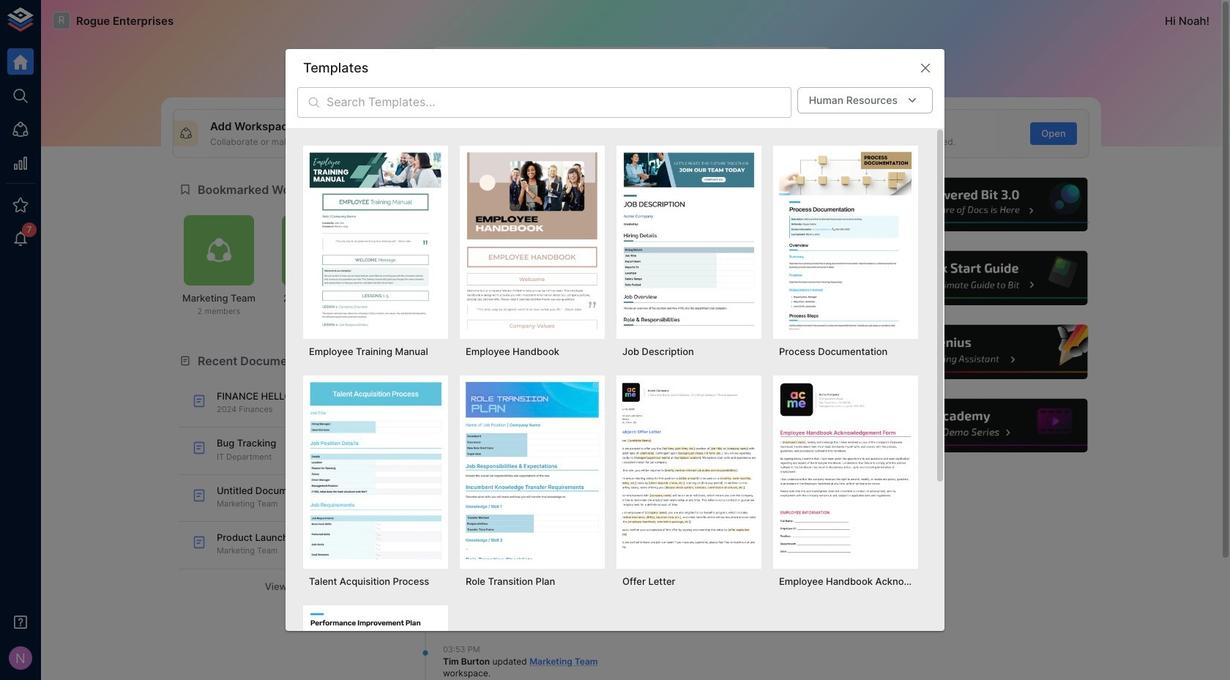 Task type: vqa. For each thing, say whether or not it's contained in the screenshot.
"search templates..." text box
yes



Task type: locate. For each thing, give the bounding box(es) containing it.
help image
[[870, 176, 1090, 234], [870, 249, 1090, 308], [870, 323, 1090, 381], [870, 397, 1090, 455]]

1 help image from the top
[[870, 176, 1090, 234]]

offer letter image
[[623, 382, 756, 559]]

4 help image from the top
[[870, 397, 1090, 455]]

employee handbook image
[[466, 152, 599, 329]]

process documentation image
[[780, 152, 913, 329]]

talent acquisition process image
[[309, 382, 443, 559]]

Search Templates... text field
[[327, 87, 792, 118]]

dialog
[[286, 49, 945, 681]]

performance improvement plan image
[[309, 612, 443, 681]]

3 help image from the top
[[870, 323, 1090, 381]]



Task type: describe. For each thing, give the bounding box(es) containing it.
employee handbook acknowledgement form image
[[780, 382, 913, 559]]

role transition plan image
[[466, 382, 599, 559]]

2 help image from the top
[[870, 249, 1090, 308]]

job description image
[[623, 152, 756, 329]]

employee training manual image
[[309, 152, 443, 329]]



